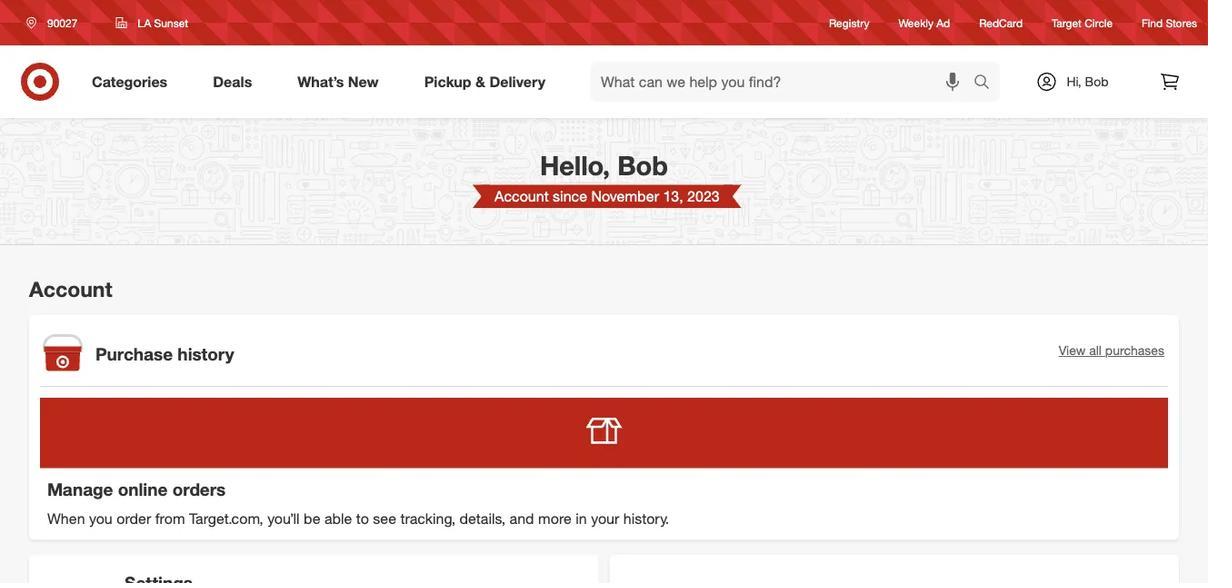 Task type: locate. For each thing, give the bounding box(es) containing it.
hello,
[[540, 150, 610, 182]]

0 vertical spatial account
[[495, 188, 549, 205]]

november
[[591, 188, 659, 205]]

sunset
[[154, 16, 188, 30]]

redcard link
[[980, 15, 1023, 31]]

order
[[117, 510, 151, 528]]

see
[[373, 510, 397, 528]]

stores
[[1166, 16, 1198, 29]]

your
[[591, 510, 620, 528]]

pickup & delivery link
[[409, 62, 568, 102]]

and
[[510, 510, 534, 528]]

be
[[304, 510, 321, 528]]

target circle link
[[1052, 15, 1113, 31]]

what's new
[[298, 73, 379, 91]]

1 horizontal spatial bob
[[1086, 74, 1109, 90]]

0 horizontal spatial bob
[[618, 150, 668, 182]]

target circle
[[1052, 16, 1113, 29]]

account up purchase
[[29, 276, 112, 302]]

manage
[[47, 480, 113, 501]]

categories link
[[76, 62, 190, 102]]

deals link
[[198, 62, 275, 102]]

search
[[966, 75, 1010, 92]]

bob inside hello, bob account since november 13, 2023
[[618, 150, 668, 182]]

details,
[[460, 510, 506, 528]]

registry
[[829, 16, 870, 29]]

orders
[[173, 480, 226, 501]]

1 horizontal spatial account
[[495, 188, 549, 205]]

bob for hello,
[[618, 150, 668, 182]]

redcard
[[980, 16, 1023, 29]]

0 vertical spatial bob
[[1086, 74, 1109, 90]]

la sunset
[[138, 16, 188, 30]]

when
[[47, 510, 85, 528]]

history.
[[624, 510, 670, 528]]

tracking,
[[401, 510, 456, 528]]

2023
[[688, 188, 720, 205]]

find
[[1142, 16, 1163, 29]]

you'll
[[267, 510, 300, 528]]

purchase history link
[[29, 315, 885, 375]]

weekly
[[899, 16, 934, 29]]

1 vertical spatial bob
[[618, 150, 668, 182]]

bob up november
[[618, 150, 668, 182]]

new
[[348, 73, 379, 91]]

able
[[325, 510, 352, 528]]

what's
[[298, 73, 344, 91]]

1 vertical spatial account
[[29, 276, 112, 302]]

more
[[538, 510, 572, 528]]

account
[[495, 188, 549, 205], [29, 276, 112, 302]]

bob
[[1086, 74, 1109, 90], [618, 150, 668, 182]]

account left since
[[495, 188, 549, 205]]

categories
[[92, 73, 168, 91]]

weekly ad link
[[899, 15, 951, 31]]

find stores
[[1142, 16, 1198, 29]]

online
[[118, 480, 168, 501]]

bob right hi,
[[1086, 74, 1109, 90]]

target
[[1052, 16, 1082, 29]]

pickup & delivery
[[424, 73, 546, 91]]



Task type: describe. For each thing, give the bounding box(es) containing it.
from
[[155, 510, 185, 528]]

pickup
[[424, 73, 472, 91]]

purchases
[[1106, 343, 1165, 359]]

hello, bob account since november 13, 2023
[[495, 150, 720, 205]]

&
[[476, 73, 486, 91]]

view all purchases
[[1059, 343, 1165, 359]]

find stores link
[[1142, 15, 1198, 31]]

bob for hi,
[[1086, 74, 1109, 90]]

purchase history
[[95, 344, 234, 365]]

13,
[[663, 188, 684, 205]]

view
[[1059, 343, 1086, 359]]

since
[[553, 188, 587, 205]]

what's new link
[[282, 62, 402, 102]]

la
[[138, 16, 151, 30]]

delivery
[[490, 73, 546, 91]]

registry link
[[829, 15, 870, 31]]

search button
[[966, 62, 1010, 105]]

ad
[[937, 16, 951, 29]]

circle
[[1085, 16, 1113, 29]]

when you order from target.com, you'll be able to see tracking, details, and more in your history.
[[47, 510, 670, 528]]

90027
[[47, 16, 78, 30]]

la sunset button
[[104, 6, 200, 39]]

to
[[356, 510, 369, 528]]

deals
[[213, 73, 252, 91]]

What can we help you find? suggestions appear below search field
[[590, 62, 979, 102]]

history
[[178, 344, 234, 365]]

you
[[89, 510, 113, 528]]

in
[[576, 510, 587, 528]]

90027 button
[[15, 6, 97, 39]]

hi,
[[1067, 74, 1082, 90]]

account inside hello, bob account since november 13, 2023
[[495, 188, 549, 205]]

all
[[1090, 343, 1102, 359]]

weekly ad
[[899, 16, 951, 29]]

hi, bob
[[1067, 74, 1109, 90]]

target.com,
[[189, 510, 263, 528]]

0 horizontal spatial account
[[29, 276, 112, 302]]

purchase
[[95, 344, 173, 365]]

manage online orders
[[47, 480, 226, 501]]



Task type: vqa. For each thing, say whether or not it's contained in the screenshot.
GlowRx Skincare Clear It Out Charcoal Facial Mask - 2oz's window
no



